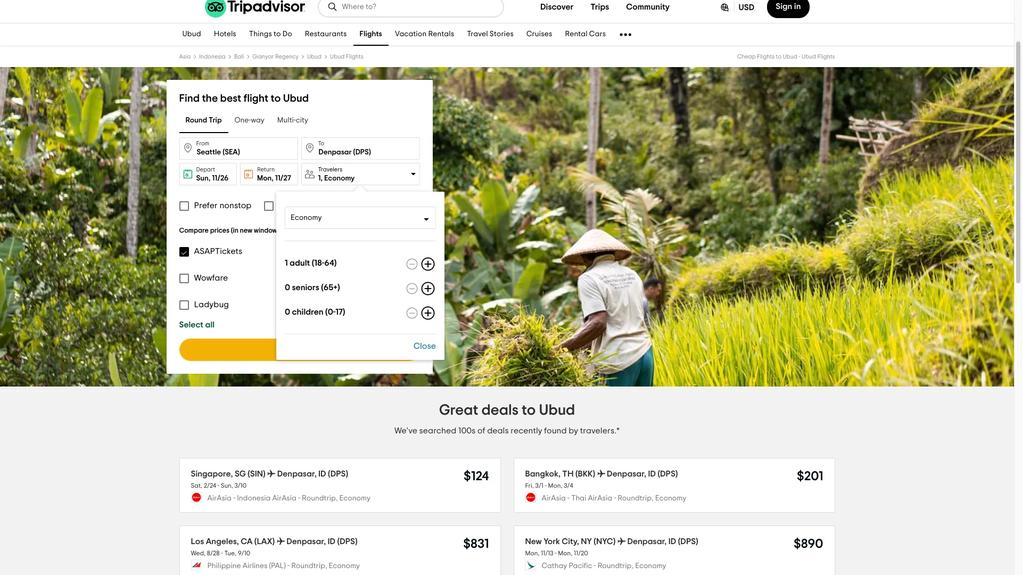 Task type: locate. For each thing, give the bounding box(es) containing it.
(dps) for $890
[[678, 537, 699, 546]]

deals up we've searched 100s of deals recently found by travelers.*
[[482, 403, 519, 418]]

0 horizontal spatial sun,
[[196, 175, 211, 182]]

denpasar, for $831
[[287, 537, 326, 546]]

ubud link
[[176, 23, 208, 46], [307, 54, 322, 60]]

airasia down sat, 2/24  - sun, 3/10
[[207, 495, 232, 502]]

los angeles, ca (lax)
[[191, 537, 275, 546]]

vacation rentals
[[395, 31, 454, 38]]

restaurants
[[305, 31, 347, 38]]

ubud
[[182, 31, 201, 38], [307, 54, 322, 60], [330, 54, 345, 60], [783, 54, 798, 60], [802, 54, 816, 60], [283, 93, 309, 104], [539, 403, 575, 418]]

one-way
[[235, 117, 265, 124]]

0 vertical spatial ubud link
[[176, 23, 208, 46]]

denpasar,
[[277, 470, 317, 478], [607, 470, 647, 478], [287, 537, 326, 546], [628, 537, 667, 546]]

0 vertical spatial 1
[[318, 174, 321, 182]]

denpasar, for $124
[[277, 470, 317, 478]]

los
[[191, 537, 204, 546]]

2 airasia from the left
[[272, 495, 297, 502]]

(bkk)
[[576, 470, 595, 478]]

(18-
[[312, 259, 325, 267]]

window)
[[254, 227, 279, 234]]

1 horizontal spatial ubud link
[[307, 54, 322, 60]]

asia link
[[179, 54, 191, 60]]

(0-
[[325, 308, 336, 316]]

1 inside travelers 1 , economy
[[318, 174, 321, 182]]

0 left children
[[285, 308, 290, 316]]

1 vertical spatial 0
[[285, 308, 290, 316]]

airports
[[340, 201, 371, 210]]

indonesia
[[199, 54, 226, 60], [237, 495, 271, 502]]

nonstop
[[220, 201, 252, 210]]

singapore, sg (sin)
[[191, 470, 266, 478]]

0 for 0 children (0-17)
[[285, 308, 290, 316]]

cathay
[[542, 563, 567, 570]]

(dps) for $124
[[328, 470, 348, 478]]

travelers.*
[[580, 427, 620, 435]]

denpasar, for $890
[[628, 537, 667, 546]]

usd button
[[711, 0, 763, 18]]

airasia up (lax) at the bottom left
[[272, 495, 297, 502]]

to right flight
[[271, 93, 281, 104]]

prefer nonstop
[[194, 201, 252, 210]]

things to do
[[249, 31, 292, 38]]

depart sun, 11/26
[[196, 167, 229, 182]]

sun, down depart
[[196, 175, 211, 182]]

0 vertical spatial sun,
[[196, 175, 211, 182]]

bali link
[[234, 54, 244, 60]]

sg
[[235, 470, 246, 478]]

of
[[478, 427, 486, 435]]

1 horizontal spatial sun,
[[221, 483, 233, 489]]

1 vertical spatial deals
[[487, 427, 509, 435]]

(dps) for $201
[[658, 470, 678, 478]]

4 airasia from the left
[[588, 495, 613, 502]]

deals right of
[[487, 427, 509, 435]]

discover button
[[532, 0, 582, 18]]

bangkok,
[[525, 470, 561, 478]]

usd
[[739, 3, 755, 12]]

ny
[[581, 537, 592, 546]]

indonesia link
[[199, 54, 226, 60]]

0 vertical spatial deals
[[482, 403, 519, 418]]

bangkok, th (bkk)
[[525, 470, 595, 478]]

0 horizontal spatial indonesia
[[199, 54, 226, 60]]

flights link
[[353, 23, 389, 46]]

recently
[[511, 427, 543, 435]]

indonesia down the hotels link at the top left of the page
[[199, 54, 226, 60]]

1 vertical spatial ubud link
[[307, 54, 322, 60]]

$890
[[794, 538, 824, 551]]

found
[[544, 427, 567, 435]]

(dps) for $831
[[337, 537, 358, 546]]

(in
[[231, 227, 239, 234]]

rental
[[565, 31, 588, 38]]

airasia
[[207, 495, 232, 502], [272, 495, 297, 502], [542, 495, 566, 502], [588, 495, 613, 502]]

sun, inside depart sun, 11/26
[[196, 175, 211, 182]]

prefer
[[194, 201, 218, 210]]

0 for 0 seniors (65+)
[[285, 283, 290, 292]]

hotels
[[214, 31, 236, 38]]

id for $890
[[669, 537, 677, 546]]

rentals
[[429, 31, 454, 38]]

wowfare
[[194, 274, 228, 282]]

denpasar, for $201
[[607, 470, 647, 478]]

things to do link
[[243, 23, 299, 46]]

(lax)
[[254, 537, 275, 546]]

wed,
[[191, 550, 206, 557]]

in
[[795, 2, 801, 11]]

0 seniors (65+)
[[285, 283, 340, 292]]

to left do
[[274, 31, 281, 38]]

sun,
[[196, 175, 211, 182], [221, 483, 233, 489]]

vacation rentals link
[[389, 23, 461, 46]]

ubud link up asia "link"
[[176, 23, 208, 46]]

denpasar, up philippine airlines (pal) - roundtrip, economy
[[287, 537, 326, 546]]

travel
[[467, 31, 488, 38]]

(sin)
[[248, 470, 266, 478]]

ubud inside ubud link
[[182, 31, 201, 38]]

mon, inside return mon, 11/27
[[257, 175, 274, 182]]

None search field
[[319, 0, 503, 17]]

denpasar, right (nyc)
[[628, 537, 667, 546]]

(pal)
[[269, 563, 286, 570]]

0 children (0-17)
[[285, 308, 345, 316]]

community button
[[618, 0, 679, 18]]

the
[[202, 93, 218, 104]]

ubud link down restaurants link
[[307, 54, 322, 60]]

1 down travelers
[[318, 174, 321, 182]]

denpasar, id (dps) for $201
[[607, 470, 678, 478]]

return mon, 11/27
[[257, 167, 291, 182]]

indonesia down 3/10
[[237, 495, 271, 502]]

0 vertical spatial 0
[[285, 283, 290, 292]]

sun, down singapore, sg (sin)
[[221, 483, 233, 489]]

select all
[[179, 321, 215, 329]]

0 left the seniors
[[285, 283, 290, 292]]

1 vertical spatial indonesia
[[237, 495, 271, 502]]

ubud flights link
[[330, 54, 364, 60]]

1 0 from the top
[[285, 283, 290, 292]]

id
[[319, 470, 326, 478], [648, 470, 656, 478], [328, 537, 336, 546], [669, 537, 677, 546]]

mon, down bangkok, th (bkk)
[[548, 483, 563, 489]]

thai
[[572, 495, 587, 502]]

3/4
[[564, 483, 573, 489]]

denpasar, up airasia - thai airasia - roundtrip, economy
[[607, 470, 647, 478]]

compare prices (in new window)
[[179, 227, 279, 234]]

sponsored
[[287, 228, 313, 234]]

mon, down return
[[257, 175, 274, 182]]

things
[[249, 31, 272, 38]]

asia
[[179, 54, 191, 60]]

id for $201
[[648, 470, 656, 478]]

denpasar, up airasia - indonesia airasia - roundtrip, economy
[[277, 470, 317, 478]]

select
[[179, 321, 204, 329]]

cheap
[[738, 54, 756, 60]]

depart
[[196, 167, 215, 173]]

2 0 from the top
[[285, 308, 290, 316]]

children
[[292, 308, 324, 316]]

economy
[[324, 174, 355, 182], [291, 214, 322, 222], [340, 495, 371, 502], [655, 495, 687, 502], [329, 563, 360, 570], [635, 563, 667, 570]]

airasia down fri, 3/1  - mon, 3/4
[[542, 495, 566, 502]]

1 left adult
[[285, 259, 288, 267]]

mon,
[[257, 175, 274, 182], [548, 483, 563, 489], [525, 550, 540, 557], [558, 550, 573, 557]]

seniors
[[292, 283, 319, 292]]

1 horizontal spatial indonesia
[[237, 495, 271, 502]]

flights
[[360, 31, 382, 38], [346, 54, 364, 60], [757, 54, 775, 60], [818, 54, 835, 60]]

,
[[321, 174, 323, 182]]

gianyar
[[253, 54, 274, 60]]

to
[[274, 31, 281, 38], [776, 54, 782, 60], [271, 93, 281, 104], [522, 403, 536, 418]]

1 horizontal spatial 1
[[318, 174, 321, 182]]

airasia right thai
[[588, 495, 613, 502]]

we've searched 100s of deals recently found by travelers.*
[[395, 427, 620, 435]]

1 vertical spatial sun,
[[221, 483, 233, 489]]

singapore,
[[191, 470, 233, 478]]

0 horizontal spatial 1
[[285, 259, 288, 267]]

(dps)
[[328, 470, 348, 478], [658, 470, 678, 478], [337, 537, 358, 546], [678, 537, 699, 546]]

round
[[186, 117, 207, 124]]



Task type: vqa. For each thing, say whether or not it's contained in the screenshot.
the top the 'Hotels'
no



Task type: describe. For each thing, give the bounding box(es) containing it.
nearby
[[310, 201, 338, 210]]

multi-
[[277, 117, 296, 124]]

1 vertical spatial 1
[[285, 259, 288, 267]]

sign in
[[776, 2, 801, 11]]

mon, down new york city, ny (nyc)
[[558, 550, 573, 557]]

search image
[[327, 2, 338, 12]]

8/28
[[207, 550, 220, 557]]

City or Airport text field
[[179, 137, 298, 160]]

new
[[525, 537, 542, 546]]

economy inside travelers 1 , economy
[[324, 174, 355, 182]]

adult
[[290, 259, 310, 267]]

travel stories link
[[461, 23, 520, 46]]

city
[[296, 117, 308, 124]]

3 airasia from the left
[[542, 495, 566, 502]]

id for $124
[[319, 470, 326, 478]]

all
[[205, 321, 215, 329]]

way
[[251, 117, 265, 124]]

3/10
[[235, 483, 247, 489]]

york
[[544, 537, 560, 546]]

mon, 11/13  - mon, 11/20
[[525, 550, 588, 557]]

close
[[414, 342, 436, 350]]

cathay pacific - roundtrip, economy
[[542, 563, 667, 570]]

sign in link
[[768, 0, 810, 18]]

bali
[[234, 54, 244, 60]]

angeles,
[[206, 537, 239, 546]]

denpasar, id (dps) for $890
[[628, 537, 699, 546]]

Search search field
[[342, 2, 495, 12]]

we've
[[395, 427, 418, 435]]

from
[[196, 141, 209, 146]]

prices
[[210, 227, 230, 234]]

trips
[[591, 3, 609, 11]]

tripadvisor image
[[205, 0, 305, 18]]

by
[[569, 427, 579, 435]]

ladybug
[[194, 300, 229, 309]]

stories
[[490, 31, 514, 38]]

new york city, ny (nyc)
[[525, 537, 616, 546]]

find
[[179, 93, 200, 104]]

do
[[283, 31, 292, 38]]

17)
[[336, 308, 345, 316]]

ubud flights
[[330, 54, 364, 60]]

trip
[[209, 117, 222, 124]]

great deals to ubud
[[439, 403, 575, 418]]

best
[[220, 93, 241, 104]]

th
[[563, 470, 574, 478]]

2/24
[[204, 483, 216, 489]]

0 horizontal spatial ubud link
[[176, 23, 208, 46]]

cruises link
[[520, 23, 559, 46]]

(65+)
[[321, 283, 340, 292]]

denpasar, id (dps) for $124
[[277, 470, 348, 478]]

mon, down new
[[525, 550, 540, 557]]

ca
[[241, 537, 253, 546]]

include
[[279, 201, 308, 210]]

1 adult (18-64)
[[285, 259, 337, 267]]

asaptickets
[[194, 247, 242, 256]]

to right "cheap"
[[776, 54, 782, 60]]

include nearby airports
[[279, 201, 371, 210]]

64)
[[325, 259, 337, 267]]

3/1
[[536, 483, 544, 489]]

gianyar regency link
[[253, 54, 299, 60]]

9/10
[[238, 550, 250, 557]]

searched
[[419, 427, 457, 435]]

cars
[[590, 31, 606, 38]]

new
[[240, 227, 252, 234]]

tue,
[[224, 550, 236, 557]]

sign
[[776, 2, 793, 11]]

denpasar, id (dps) for $831
[[287, 537, 358, 546]]

11/20
[[574, 550, 588, 557]]

City or Airport text field
[[301, 137, 420, 160]]

to up recently
[[522, 403, 536, 418]]

id for $831
[[328, 537, 336, 546]]

cheap flights to ubud - ubud flights
[[738, 54, 835, 60]]

vacation
[[395, 31, 427, 38]]

round trip
[[186, 117, 222, 124]]

0 vertical spatial indonesia
[[199, 54, 226, 60]]

philippine airlines (pal) - roundtrip, economy
[[207, 563, 360, 570]]

airlines
[[243, 563, 268, 570]]

airasia - thai airasia - roundtrip, economy
[[542, 495, 687, 502]]

cruises
[[527, 31, 553, 38]]

community
[[627, 3, 670, 11]]

one-
[[235, 117, 251, 124]]

11/26
[[212, 175, 229, 182]]

fri, 3/1  - mon, 3/4
[[525, 483, 573, 489]]

flight
[[244, 93, 269, 104]]

great
[[439, 403, 479, 418]]

rental cars link
[[559, 23, 613, 46]]

to
[[318, 141, 324, 146]]

1 airasia from the left
[[207, 495, 232, 502]]



